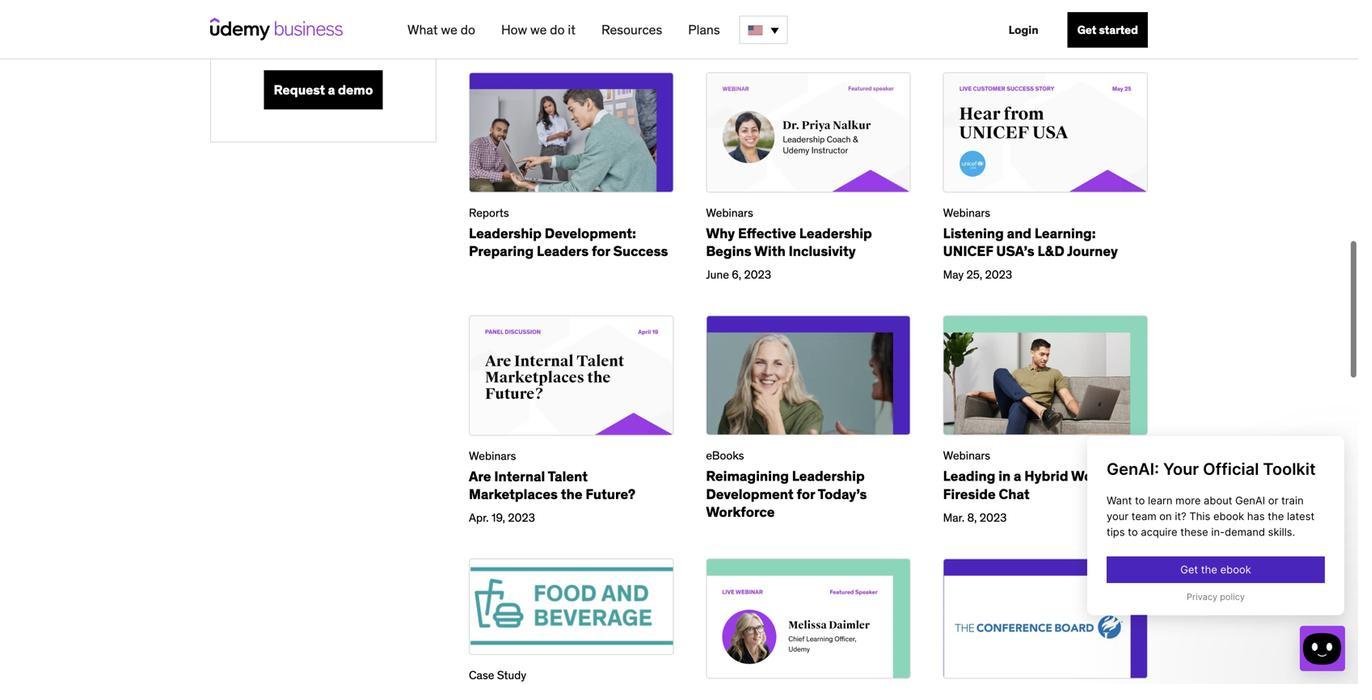 Task type: vqa. For each thing, say whether or not it's contained in the screenshot.
first do from the left
yes



Task type: describe. For each thing, give the bounding box(es) containing it.
listening
[[943, 225, 1004, 242]]

get
[[1078, 23, 1097, 37]]

gaps
[[357, 17, 385, 34]]

what we do button
[[401, 15, 482, 44]]

chat
[[999, 486, 1030, 503]]

inclusivity
[[789, 243, 856, 260]]

login button
[[999, 12, 1049, 48]]

25,
[[967, 268, 983, 282]]

udemy business image
[[210, 18, 343, 40]]

2023 inside 'webinars listening and learning: unicef usa's l&d journey may 25, 2023'
[[985, 268, 1013, 282]]

it
[[568, 21, 576, 38]]

listening and learning: unicef usa's l&d journey link
[[943, 225, 1118, 260]]

the
[[561, 486, 583, 503]]

resources
[[602, 21, 663, 38]]

8,
[[968, 511, 977, 526]]

usa's
[[997, 243, 1035, 260]]

2023 inside webinars leading in a hybrid world: a fireside chat mar. 8, 2023
[[980, 511, 1007, 526]]

leadership inside reports leadership development: preparing leaders for success
[[469, 225, 542, 242]]

webinars for why
[[706, 206, 754, 220]]

webinars leading in a hybrid world: a fireside chat mar. 8, 2023
[[943, 449, 1126, 526]]

begins
[[706, 243, 752, 260]]

development:
[[545, 225, 636, 242]]

and inside ready to bridge skill gaps and transform your team?
[[388, 17, 410, 34]]

and inside 'webinars listening and learning: unicef usa's l&d journey may 25, 2023'
[[1007, 225, 1032, 242]]

marketplaces
[[469, 486, 558, 503]]

do for how we do it
[[550, 21, 565, 38]]

webinars why effective leadership begins with inclusivity june 6, 2023
[[706, 206, 872, 282]]

reimagining leadership development for today's workforce link
[[706, 468, 867, 521]]

internal
[[494, 468, 545, 486]]

are
[[469, 468, 491, 486]]

how
[[501, 21, 527, 38]]

webinars for leading
[[943, 449, 991, 464]]

talent
[[548, 468, 588, 486]]

leading in a hybrid world: a fireside chat link
[[943, 468, 1126, 503]]

webinars listening and learning: unicef usa's l&d journey may 25, 2023
[[943, 206, 1118, 282]]

a inside webinars leading in a hybrid world: a fireside chat mar. 8, 2023
[[1014, 468, 1022, 485]]

request a demo
[[274, 82, 373, 98]]

development
[[706, 486, 794, 503]]

why
[[706, 225, 735, 242]]

ebooks reimagining leadership development for today's workforce
[[706, 449, 867, 521]]

we for what
[[441, 21, 458, 38]]

skill
[[331, 17, 354, 34]]

l&d
[[1038, 243, 1065, 260]]

today's
[[818, 486, 867, 503]]

study
[[497, 669, 526, 683]]

success
[[613, 243, 668, 260]]

leadership development: preparing leaders for success link
[[469, 225, 668, 260]]

ebooks
[[706, 449, 744, 464]]

reports leadership development: preparing leaders for success
[[469, 206, 668, 260]]

ready
[[237, 17, 273, 34]]

reports
[[469, 206, 509, 220]]

world:
[[1072, 468, 1115, 485]]

team?
[[351, 37, 390, 53]]

transform
[[257, 37, 319, 53]]

how we do it
[[501, 21, 576, 38]]

for inside ebooks reimagining leadership development for today's workforce
[[797, 486, 815, 503]]

mar.
[[943, 511, 965, 526]]

6,
[[732, 268, 742, 282]]

request a demo link
[[264, 70, 383, 110]]

aug.
[[706, 24, 729, 39]]



Task type: locate. For each thing, give the bounding box(es) containing it.
webinars up the listening
[[943, 206, 991, 220]]

webinars up are
[[469, 449, 516, 464]]

0 vertical spatial and
[[388, 17, 410, 34]]

webinars inside webinars are internal talent marketplaces the future? apr. 19, 2023
[[469, 449, 516, 464]]

2023 right 8,
[[980, 511, 1007, 526]]

0 vertical spatial for
[[592, 243, 610, 260]]

bridge
[[291, 17, 328, 34]]

fireside
[[943, 486, 996, 503]]

and up usa's
[[1007, 225, 1032, 242]]

leaders
[[537, 243, 589, 260]]

started
[[1099, 23, 1139, 37]]

do for what we do
[[461, 21, 475, 38]]

we
[[441, 21, 458, 38], [531, 21, 547, 38]]

webinars inside webinars leading in a hybrid world: a fireside chat mar. 8, 2023
[[943, 449, 991, 464]]

1 do from the left
[[461, 21, 475, 38]]

case study
[[469, 669, 526, 683]]

june
[[706, 268, 729, 282]]

1 vertical spatial for
[[797, 486, 815, 503]]

resources button
[[595, 15, 669, 44]]

0 horizontal spatial and
[[388, 17, 410, 34]]

1 horizontal spatial and
[[1007, 225, 1032, 242]]

webinars inside webinars why effective leadership begins with inclusivity june 6, 2023
[[706, 206, 754, 220]]

2023 right 22,
[[750, 24, 777, 39]]

why effective leadership begins with inclusivity link
[[706, 225, 872, 260]]

leadership up 'preparing'
[[469, 225, 542, 242]]

1 we from the left
[[441, 21, 458, 38]]

1 horizontal spatial do
[[550, 21, 565, 38]]

apr.
[[469, 511, 489, 526]]

what
[[408, 21, 438, 38]]

webinars are internal talent marketplaces the future? apr. 19, 2023
[[469, 449, 636, 526]]

what we do
[[408, 21, 475, 38]]

2023 right 25,
[[985, 268, 1013, 282]]

plans button
[[682, 15, 727, 44]]

for left 'today's'
[[797, 486, 815, 503]]

leadership up the inclusivity
[[800, 225, 872, 242]]

learning:
[[1035, 225, 1096, 242]]

2023 right 6,
[[744, 268, 772, 282]]

get started
[[1078, 23, 1139, 37]]

aug. 22, 2023
[[706, 24, 777, 39]]

demo
[[338, 82, 373, 98]]

1 horizontal spatial for
[[797, 486, 815, 503]]

webinars up why
[[706, 206, 754, 220]]

we inside dropdown button
[[441, 21, 458, 38]]

a
[[328, 82, 335, 98], [1014, 468, 1022, 485]]

a
[[1118, 468, 1126, 485]]

1 vertical spatial and
[[1007, 225, 1032, 242]]

do left it
[[550, 21, 565, 38]]

how we do it button
[[495, 15, 582, 44]]

and
[[388, 17, 410, 34], [1007, 225, 1032, 242]]

reimagining
[[706, 468, 789, 485]]

workforce
[[706, 504, 775, 521]]

future?
[[586, 486, 636, 503]]

we for how
[[531, 21, 547, 38]]

webinars up leading
[[943, 449, 991, 464]]

2 do from the left
[[550, 21, 565, 38]]

19,
[[492, 511, 505, 526]]

2023
[[750, 24, 777, 39], [744, 268, 772, 282], [985, 268, 1013, 282], [980, 511, 1007, 526], [508, 511, 535, 526]]

leadership inside ebooks reimagining leadership development for today's workforce
[[792, 468, 865, 485]]

case
[[469, 669, 494, 683]]

your
[[321, 37, 348, 53]]

with
[[755, 243, 786, 260]]

login
[[1009, 23, 1039, 37]]

webinars for are
[[469, 449, 516, 464]]

0 vertical spatial a
[[328, 82, 335, 98]]

for inside reports leadership development: preparing leaders for success
[[592, 243, 610, 260]]

we right how
[[531, 21, 547, 38]]

2023 inside webinars why effective leadership begins with inclusivity june 6, 2023
[[744, 268, 772, 282]]

are internal talent marketplaces the future? link
[[469, 468, 636, 503]]

leadership up 'today's'
[[792, 468, 865, 485]]

plans
[[688, 21, 720, 38]]

22,
[[732, 24, 748, 39]]

2 we from the left
[[531, 21, 547, 38]]

0 horizontal spatial for
[[592, 243, 610, 260]]

request a demo button
[[264, 70, 383, 110]]

webinars
[[706, 206, 754, 220], [943, 206, 991, 220], [943, 449, 991, 464], [469, 449, 516, 464]]

unicef
[[943, 243, 994, 260]]

we inside popup button
[[531, 21, 547, 38]]

leading
[[943, 468, 996, 485]]

2023 right 19,
[[508, 511, 535, 526]]

for down development:
[[592, 243, 610, 260]]

webinars inside 'webinars listening and learning: unicef usa's l&d journey may 25, 2023'
[[943, 206, 991, 220]]

do right what
[[461, 21, 475, 38]]

ready to bridge skill gaps and transform your team?
[[237, 17, 410, 53]]

menu navigation
[[395, 0, 1148, 60]]

a inside button
[[328, 82, 335, 98]]

2023 inside webinars are internal talent marketplaces the future? apr. 19, 2023
[[508, 511, 535, 526]]

0 horizontal spatial we
[[441, 21, 458, 38]]

for
[[592, 243, 610, 260], [797, 486, 815, 503]]

request
[[274, 82, 325, 98]]

may
[[943, 268, 964, 282]]

preparing
[[469, 243, 534, 260]]

journey
[[1067, 243, 1118, 260]]

do
[[461, 21, 475, 38], [550, 21, 565, 38]]

get started link
[[1068, 12, 1148, 48]]

leadership
[[469, 225, 542, 242], [800, 225, 872, 242], [792, 468, 865, 485]]

we right what
[[441, 21, 458, 38]]

webinars for listening
[[943, 206, 991, 220]]

in
[[999, 468, 1011, 485]]

hybrid
[[1025, 468, 1069, 485]]

to
[[276, 17, 288, 34]]

1 horizontal spatial we
[[531, 21, 547, 38]]

effective
[[738, 225, 797, 242]]

a left the demo
[[328, 82, 335, 98]]

0 horizontal spatial do
[[461, 21, 475, 38]]

1 vertical spatial a
[[1014, 468, 1022, 485]]

do inside popup button
[[550, 21, 565, 38]]

1 horizontal spatial a
[[1014, 468, 1022, 485]]

and right gaps
[[388, 17, 410, 34]]

a right the "in" at the bottom right of the page
[[1014, 468, 1022, 485]]

do inside dropdown button
[[461, 21, 475, 38]]

leadership inside webinars why effective leadership begins with inclusivity june 6, 2023
[[800, 225, 872, 242]]

0 horizontal spatial a
[[328, 82, 335, 98]]



